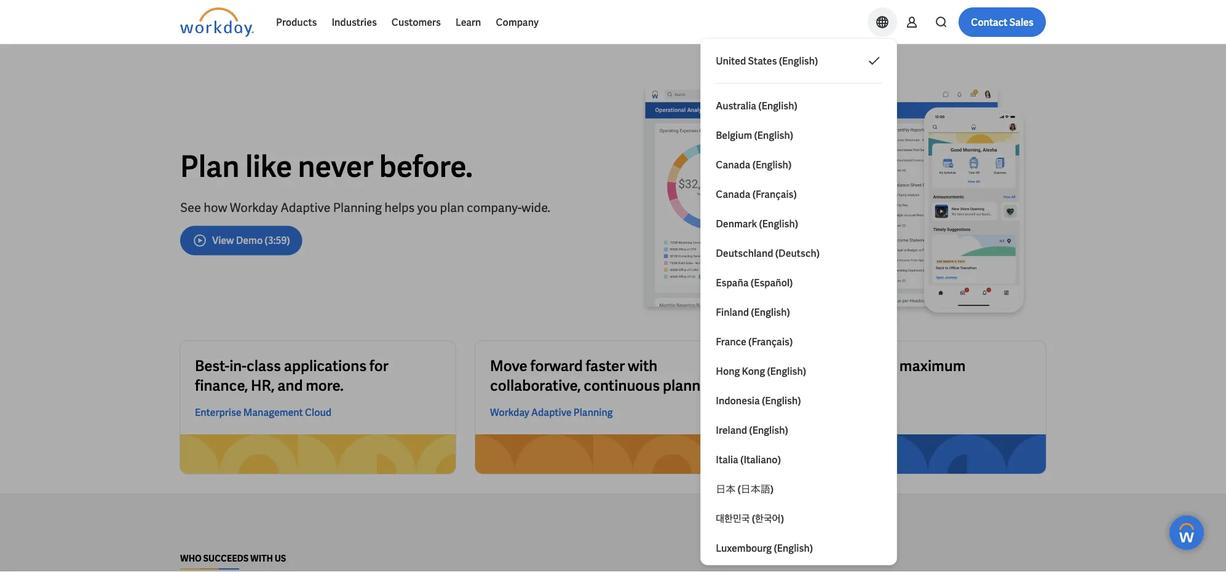 Task type: vqa. For each thing, say whether or not it's contained in the screenshot.
Industries
yes



Task type: locate. For each thing, give the bounding box(es) containing it.
1 horizontal spatial planning
[[574, 406, 613, 419]]

you
[[418, 200, 438, 216]]

company-
[[467, 200, 522, 216]]

for
[[370, 357, 389, 376], [878, 357, 897, 376]]

cloud
[[305, 406, 332, 419]]

class
[[247, 357, 281, 376]]

for right "ai"
[[878, 357, 897, 376]]

embedded ai for maximum performance.
[[786, 357, 966, 395]]

for inside best-in-class applications for finance, hr, and more.
[[370, 357, 389, 376]]

for right applications
[[370, 357, 389, 376]]

go to the homepage image
[[180, 7, 254, 37]]

united states (english) image
[[868, 54, 883, 68]]

best-in-class applications for finance, hr, and more.
[[195, 357, 389, 395]]

2 for from the left
[[878, 357, 897, 376]]

products
[[276, 16, 317, 29]]

adaptive
[[281, 200, 331, 216], [532, 406, 572, 419]]

1 vertical spatial adaptive
[[532, 406, 572, 419]]

for inside embedded ai for maximum performance.
[[878, 357, 897, 376]]

artificial intelligence
[[786, 406, 879, 419]]

1 vertical spatial planning
[[574, 406, 613, 419]]

customers button
[[384, 7, 448, 37]]

0 vertical spatial planning
[[333, 200, 382, 216]]

maximum
[[900, 357, 966, 376]]

(3:59)
[[265, 234, 290, 247]]

1 horizontal spatial adaptive
[[532, 406, 572, 419]]

workday adaptive planning link
[[490, 406, 613, 420]]

adaptive up (3:59) on the top left of page
[[281, 200, 331, 216]]

0 horizontal spatial workday
[[230, 200, 278, 216]]

0 horizontal spatial for
[[370, 357, 389, 376]]

enterprise management cloud
[[195, 406, 332, 419]]

0 vertical spatial workday
[[230, 200, 278, 216]]

planning down 'continuous'
[[574, 406, 613, 419]]

1 horizontal spatial workday
[[490, 406, 530, 419]]

move forward faster with collaborative, continuous planning.
[[490, 357, 725, 395]]

sales
[[1010, 16, 1034, 29]]

planning left helps
[[333, 200, 382, 216]]

enterprise
[[195, 406, 242, 419]]

forward
[[531, 357, 583, 376]]

learn
[[456, 16, 481, 29]]

company button
[[489, 7, 546, 37]]

customers
[[392, 16, 441, 29]]

1 horizontal spatial for
[[878, 357, 897, 376]]

contact sales
[[972, 16, 1034, 29]]

adaptive down collaborative,
[[532, 406, 572, 419]]

who succeeds with us
[[180, 554, 286, 565]]

workday down collaborative,
[[490, 406, 530, 419]]

who
[[180, 554, 202, 565]]

demo
[[236, 234, 263, 247]]

more.
[[306, 376, 344, 395]]

workday up 'view demo (3:59)'
[[230, 200, 278, 216]]

1 vertical spatial workday
[[490, 406, 530, 419]]

artificial
[[786, 406, 824, 419]]

before.
[[379, 148, 473, 186]]

workday
[[230, 200, 278, 216], [490, 406, 530, 419]]

contact sales link
[[959, 7, 1047, 37]]

planning
[[333, 200, 382, 216], [574, 406, 613, 419]]

artificial intelligence link
[[786, 406, 879, 420]]

0 horizontal spatial adaptive
[[281, 200, 331, 216]]

1 for from the left
[[370, 357, 389, 376]]

with
[[250, 554, 273, 565]]



Task type: describe. For each thing, give the bounding box(es) containing it.
and
[[278, 376, 303, 395]]

plan
[[180, 148, 240, 186]]

continuous
[[584, 376, 660, 395]]

see
[[180, 200, 201, 216]]

finance,
[[195, 376, 248, 395]]

like
[[246, 148, 292, 186]]

ai
[[861, 357, 875, 376]]

view demo (3:59) link
[[180, 226, 303, 256]]

never
[[298, 148, 374, 186]]

0 horizontal spatial planning
[[333, 200, 382, 216]]

in-
[[230, 357, 247, 376]]

succeeds
[[203, 554, 249, 565]]

applications
[[284, 357, 367, 376]]

embedded
[[786, 357, 858, 376]]

planning.
[[663, 376, 725, 395]]

contact
[[972, 16, 1008, 29]]

industries
[[332, 16, 377, 29]]

learn button
[[448, 7, 489, 37]]

faster
[[586, 357, 625, 376]]

intelligence
[[826, 406, 879, 419]]

workday adaptive planning
[[490, 406, 613, 419]]

us
[[275, 554, 286, 565]]

move
[[490, 357, 528, 376]]

view demo (3:59)
[[212, 234, 290, 247]]

management
[[244, 406, 303, 419]]

with
[[628, 357, 658, 376]]

industries button
[[325, 7, 384, 37]]

products button
[[269, 7, 325, 37]]

how
[[204, 200, 227, 216]]

best-
[[195, 357, 230, 376]]

collaborative,
[[490, 376, 581, 395]]

view
[[212, 234, 234, 247]]

plan like never before.
[[180, 148, 473, 186]]

wide.
[[522, 200, 551, 216]]

see how workday adaptive planning helps you plan company-wide.
[[180, 200, 551, 216]]

0 vertical spatial adaptive
[[281, 200, 331, 216]]

enterprise management cloud link
[[195, 406, 332, 420]]

helps
[[385, 200, 415, 216]]

hr,
[[251, 376, 275, 395]]

desktop view of financial management operational analysis dashboard showing operating expenses by cost center and mobile view of human capital management home screen showing suggested tasks and announcements. image
[[623, 84, 1047, 322]]

plan
[[440, 200, 464, 216]]

performance.
[[786, 376, 876, 395]]

company
[[496, 16, 539, 29]]



